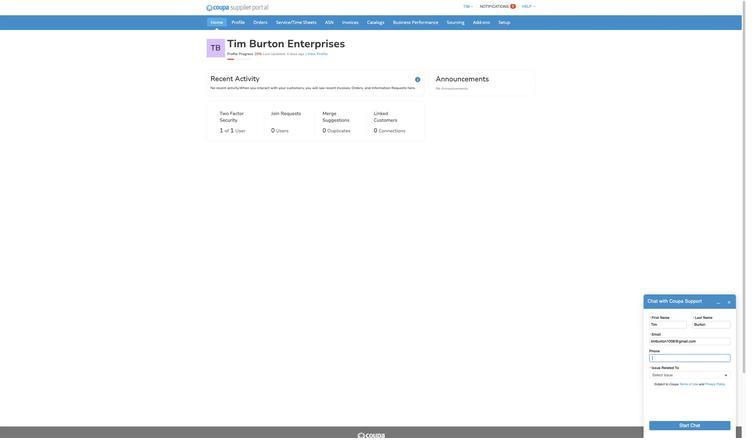 Task type: describe. For each thing, give the bounding box(es) containing it.
0 for 0 connections
[[374, 127, 378, 135]]

1 of 1 user
[[220, 127, 246, 135]]

asn link
[[322, 18, 338, 27]]

two factor security link
[[220, 111, 257, 125]]

orders
[[254, 19, 268, 25]]

linked
[[374, 111, 388, 117]]

invoices
[[343, 19, 359, 25]]

orders,
[[352, 86, 364, 90]]

use
[[693, 383, 699, 387]]

orders link
[[250, 18, 271, 27]]

join requests
[[271, 111, 301, 117]]

* last name
[[694, 316, 713, 320]]

1 1 from the left
[[220, 127, 223, 135]]

to
[[666, 383, 669, 387]]

business
[[393, 19, 411, 25]]

0 horizontal spatial no
[[211, 86, 215, 90]]

help
[[522, 4, 532, 9]]

* for last
[[694, 316, 695, 320]]

service/time sheets
[[276, 19, 317, 25]]

privacy
[[706, 383, 716, 387]]

asn
[[325, 19, 334, 25]]

notifications 0
[[480, 4, 515, 9]]

tim for tim burton enterprises profile progress 29% last updated: 4 days ago | view profile
[[227, 37, 246, 51]]

0 inside "notifications 0"
[[512, 4, 515, 8]]

service/time
[[276, 19, 302, 25]]

with inside "chat with coupa support" dialog
[[660, 299, 668, 304]]

Select Issue text field
[[650, 372, 731, 379]]

additional information image
[[415, 77, 421, 82]]

invoices link
[[339, 18, 363, 27]]

terms of use link
[[680, 383, 699, 387]]

add-
[[474, 19, 483, 25]]

1 vertical spatial coupa supplier portal image
[[357, 433, 386, 439]]

coupa for support
[[670, 299, 684, 304]]

announcements no announcements
[[436, 74, 489, 91]]

last inside tim burton enterprises profile progress 29% last updated: 4 days ago | view profile
[[263, 52, 270, 56]]

customers,
[[287, 86, 305, 90]]

user
[[235, 128, 246, 134]]

* for issue
[[650, 367, 652, 370]]

chat
[[648, 299, 658, 304]]

ago
[[299, 52, 305, 56]]

tim burton enterprises profile progress 29% last updated: 4 days ago | view profile
[[227, 37, 345, 56]]

chat with coupa support dialog
[[644, 295, 737, 439]]

users
[[276, 128, 289, 134]]

sheets
[[303, 19, 317, 25]]

sourcing
[[447, 19, 465, 25]]

1 recent from the left
[[216, 86, 226, 90]]

service/time sheets link
[[273, 18, 321, 27]]

1 you from the left
[[250, 86, 256, 90]]

merge suggestions link
[[323, 111, 360, 125]]

security
[[220, 117, 238, 124]]

support
[[685, 299, 702, 304]]

business performance link
[[390, 18, 442, 27]]

4
[[287, 52, 289, 56]]

none button inside "chat with coupa support" dialog
[[650, 421, 731, 431]]

two factor security
[[220, 111, 244, 124]]

days
[[290, 52, 298, 56]]

to
[[675, 366, 679, 370]]

performance
[[412, 19, 439, 25]]

name for last name
[[704, 316, 713, 320]]

see
[[319, 86, 325, 90]]

2 1 from the left
[[231, 127, 234, 135]]

view profile link
[[308, 52, 328, 56]]

interact
[[257, 86, 270, 90]]

duplicates
[[328, 128, 351, 134]]

connections
[[379, 128, 406, 134]]

your
[[279, 86, 286, 90]]

chat with coupa support
[[648, 299, 702, 304]]

terms
[[680, 383, 689, 387]]

related
[[662, 366, 675, 370]]

issue
[[652, 366, 661, 370]]

0 connections
[[374, 127, 406, 135]]

text default image
[[728, 301, 731, 305]]

0 horizontal spatial requests
[[281, 111, 301, 117]]

subject
[[655, 383, 665, 387]]

privacy policy link
[[706, 383, 725, 387]]

ons
[[483, 19, 490, 25]]

first
[[652, 316, 660, 320]]

business performance
[[393, 19, 439, 25]]

subject to coupa terms of use and privacy policy .
[[655, 383, 726, 387]]

customers
[[374, 117, 398, 124]]

of inside 1 of 1 user
[[225, 128, 229, 134]]

29%
[[255, 52, 262, 56]]

0 vertical spatial coupa supplier portal image
[[202, 1, 272, 15]]

will
[[312, 86, 318, 90]]

Phone telephone field
[[650, 355, 731, 362]]

invoices,
[[337, 86, 351, 90]]

0 vertical spatial announcements
[[436, 74, 489, 84]]

profile inside profile 'link'
[[232, 19, 245, 25]]

of inside "chat with coupa support" dialog
[[689, 383, 692, 387]]

name for first name
[[661, 316, 670, 320]]

announcements inside announcements no announcements
[[442, 86, 468, 91]]

updated:
[[271, 52, 286, 56]]

profile link
[[228, 18, 249, 27]]

phone
[[650, 350, 660, 354]]

recent
[[211, 74, 233, 83]]

2 recent from the left
[[326, 86, 336, 90]]



Task type: locate. For each thing, give the bounding box(es) containing it.
0 left duplicates
[[323, 127, 326, 135]]

1 horizontal spatial tim
[[464, 4, 470, 9]]

join
[[271, 111, 280, 117]]

you right when
[[250, 86, 256, 90]]

join requests link
[[271, 111, 301, 125]]

* inside * issue related to
[[650, 367, 652, 370]]

0 left users
[[271, 127, 275, 135]]

no recent activity. when you interact with your customers, you will see recent invoices, orders, and information requests here.
[[211, 86, 416, 90]]

when
[[240, 86, 250, 90]]

with right chat
[[660, 299, 668, 304]]

* left first
[[650, 316, 652, 320]]

profile
[[232, 19, 245, 25], [227, 52, 238, 56], [317, 52, 328, 56]]

0 vertical spatial coupa
[[670, 299, 684, 304]]

.
[[725, 383, 726, 387]]

profile right view
[[317, 52, 328, 56]]

of left the use
[[689, 383, 692, 387]]

factor
[[230, 111, 244, 117]]

last right "29%"
[[263, 52, 270, 56]]

0 left help
[[512, 4, 515, 8]]

policy
[[717, 383, 725, 387]]

tb
[[211, 43, 221, 53]]

0 vertical spatial tim
[[464, 4, 470, 9]]

* down support
[[694, 316, 695, 320]]

0
[[512, 4, 515, 8], [271, 127, 275, 135], [323, 127, 326, 135], [374, 127, 378, 135]]

0 down customers
[[374, 127, 378, 135]]

tim inside navigation
[[464, 4, 470, 9]]

0 vertical spatial requests
[[392, 86, 407, 90]]

0 vertical spatial of
[[225, 128, 229, 134]]

catalogs
[[367, 19, 385, 25]]

1 vertical spatial of
[[689, 383, 692, 387]]

* email
[[650, 333, 661, 337]]

requests
[[392, 86, 407, 90], [281, 111, 301, 117]]

linked customers
[[374, 111, 398, 124]]

profile left progress
[[227, 52, 238, 56]]

1 horizontal spatial name
[[704, 316, 713, 320]]

tim link
[[461, 4, 474, 9]]

1 horizontal spatial requests
[[392, 86, 407, 90]]

tim inside tim burton enterprises profile progress 29% last updated: 4 days ago | view profile
[[227, 37, 246, 51]]

1 horizontal spatial with
[[660, 299, 668, 304]]

merge
[[323, 111, 337, 117]]

0 users
[[271, 127, 289, 135]]

* issue related to
[[650, 366, 679, 370]]

email
[[652, 333, 661, 337]]

recent down recent
[[216, 86, 226, 90]]

None field
[[650, 372, 731, 379]]

tim up "sourcing"
[[464, 4, 470, 9]]

*
[[650, 316, 652, 320], [694, 316, 695, 320], [650, 333, 652, 337], [650, 367, 652, 370]]

requests left here.
[[392, 86, 407, 90]]

tim
[[464, 4, 470, 9], [227, 37, 246, 51]]

0 for 0 duplicates
[[323, 127, 326, 135]]

and
[[365, 86, 371, 90], [699, 383, 705, 387]]

1 horizontal spatial recent
[[326, 86, 336, 90]]

coupa supplier portal image
[[202, 1, 272, 15], [357, 433, 386, 439]]

profile right home link on the left of page
[[232, 19, 245, 25]]

no
[[211, 86, 215, 90], [436, 86, 441, 91]]

* inside * last name
[[694, 316, 695, 320]]

1 horizontal spatial you
[[306, 86, 312, 90]]

* for email
[[650, 333, 652, 337]]

information
[[372, 86, 391, 90]]

sourcing link
[[444, 18, 469, 27]]

home link
[[207, 18, 227, 27]]

no down recent
[[211, 86, 215, 90]]

last inside "chat with coupa support" dialog
[[696, 316, 703, 320]]

coupa
[[670, 299, 684, 304], [670, 383, 679, 387]]

1 vertical spatial announcements
[[442, 86, 468, 91]]

0 horizontal spatial last
[[263, 52, 270, 56]]

0 vertical spatial and
[[365, 86, 371, 90]]

None text field
[[650, 338, 731, 346]]

enterprises
[[288, 37, 345, 51]]

1 vertical spatial requests
[[281, 111, 301, 117]]

name
[[661, 316, 670, 320], [704, 316, 713, 320]]

last down support
[[696, 316, 703, 320]]

help link
[[520, 4, 536, 9]]

1 left the user
[[231, 127, 234, 135]]

with left your
[[271, 86, 278, 90]]

you
[[250, 86, 256, 90], [306, 86, 312, 90]]

home
[[211, 19, 223, 25]]

no right here.
[[436, 86, 441, 91]]

1 horizontal spatial and
[[699, 383, 705, 387]]

of
[[225, 128, 229, 134], [689, 383, 692, 387]]

2 name from the left
[[704, 316, 713, 320]]

* for first
[[650, 316, 652, 320]]

view
[[308, 52, 316, 56]]

of down the security
[[225, 128, 229, 134]]

two
[[220, 111, 229, 117]]

* inside * email
[[650, 333, 652, 337]]

and right orders,
[[365, 86, 371, 90]]

setup
[[499, 19, 511, 25]]

catalogs link
[[364, 18, 388, 27]]

0 for 0 users
[[271, 127, 275, 135]]

navigation containing notifications 0
[[461, 1, 536, 12]]

coupa for terms
[[670, 383, 679, 387]]

None button
[[650, 421, 731, 431]]

requests right join
[[281, 111, 301, 117]]

none field inside "chat with coupa support" dialog
[[650, 372, 731, 379]]

* first name
[[650, 316, 670, 320]]

coupa left support
[[670, 299, 684, 304]]

1 horizontal spatial 1
[[231, 127, 234, 135]]

linked customers link
[[374, 111, 411, 125]]

0 horizontal spatial recent
[[216, 86, 226, 90]]

1 vertical spatial tim
[[227, 37, 246, 51]]

1 vertical spatial coupa
[[670, 383, 679, 387]]

0 vertical spatial last
[[263, 52, 270, 56]]

1 vertical spatial and
[[699, 383, 705, 387]]

merge suggestions
[[323, 111, 350, 124]]

and inside "chat with coupa support" dialog
[[699, 383, 705, 387]]

with
[[271, 86, 278, 90], [660, 299, 668, 304]]

* left email
[[650, 333, 652, 337]]

1 vertical spatial with
[[660, 299, 668, 304]]

setup link
[[495, 18, 514, 27]]

0 horizontal spatial coupa supplier portal image
[[202, 1, 272, 15]]

1 vertical spatial last
[[696, 316, 703, 320]]

and right the use
[[699, 383, 705, 387]]

2 you from the left
[[306, 86, 312, 90]]

0 horizontal spatial tim
[[227, 37, 246, 51]]

suggestions
[[323, 117, 350, 124]]

0 horizontal spatial you
[[250, 86, 256, 90]]

* left issue on the right of page
[[650, 367, 652, 370]]

tim for tim
[[464, 4, 470, 9]]

text default image
[[717, 300, 721, 304]]

0 vertical spatial with
[[271, 86, 278, 90]]

coupa right the to
[[670, 383, 679, 387]]

tb image
[[207, 39, 225, 57]]

0 horizontal spatial 1
[[220, 127, 223, 135]]

0 horizontal spatial name
[[661, 316, 670, 320]]

recent
[[216, 86, 226, 90], [326, 86, 336, 90]]

|
[[306, 52, 307, 56]]

* inside the * first name
[[650, 316, 652, 320]]

here.
[[408, 86, 416, 90]]

0 horizontal spatial of
[[225, 128, 229, 134]]

1 horizontal spatial coupa supplier portal image
[[357, 433, 386, 439]]

1 name from the left
[[661, 316, 670, 320]]

recent right see
[[326, 86, 336, 90]]

activity.
[[227, 86, 240, 90]]

navigation
[[461, 1, 536, 12]]

0 duplicates
[[323, 127, 351, 135]]

1 down the security
[[220, 127, 223, 135]]

1 horizontal spatial of
[[689, 383, 692, 387]]

you left will
[[306, 86, 312, 90]]

None text field
[[650, 321, 688, 329], [693, 321, 731, 329], [650, 321, 688, 329], [693, 321, 731, 329]]

1
[[220, 127, 223, 135], [231, 127, 234, 135]]

no inside announcements no announcements
[[436, 86, 441, 91]]

1 horizontal spatial no
[[436, 86, 441, 91]]

progress
[[239, 52, 253, 56]]

0 horizontal spatial with
[[271, 86, 278, 90]]

activity
[[235, 74, 260, 83]]

burton
[[249, 37, 285, 51]]

tim up progress
[[227, 37, 246, 51]]

1 horizontal spatial last
[[696, 316, 703, 320]]

add-ons link
[[470, 18, 494, 27]]

add-ons
[[474, 19, 490, 25]]

0 horizontal spatial and
[[365, 86, 371, 90]]



Task type: vqa. For each thing, say whether or not it's contained in the screenshot.
CATALOGS Link
yes



